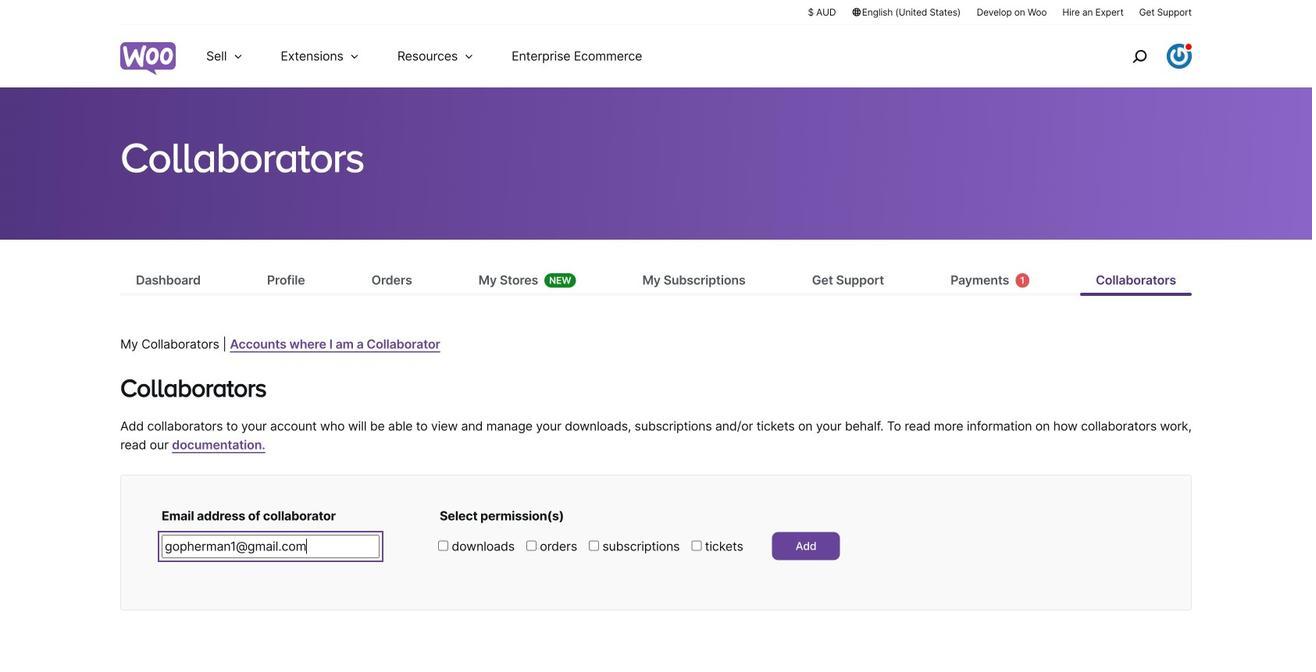 Task type: locate. For each thing, give the bounding box(es) containing it.
open account menu image
[[1167, 44, 1192, 69]]

search image
[[1127, 44, 1152, 69]]

None checkbox
[[438, 541, 448, 551], [527, 541, 537, 551], [589, 541, 599, 551], [692, 541, 702, 551], [438, 541, 448, 551], [527, 541, 537, 551], [589, 541, 599, 551], [692, 541, 702, 551]]



Task type: describe. For each thing, give the bounding box(es) containing it.
service navigation menu element
[[1099, 31, 1192, 82]]



